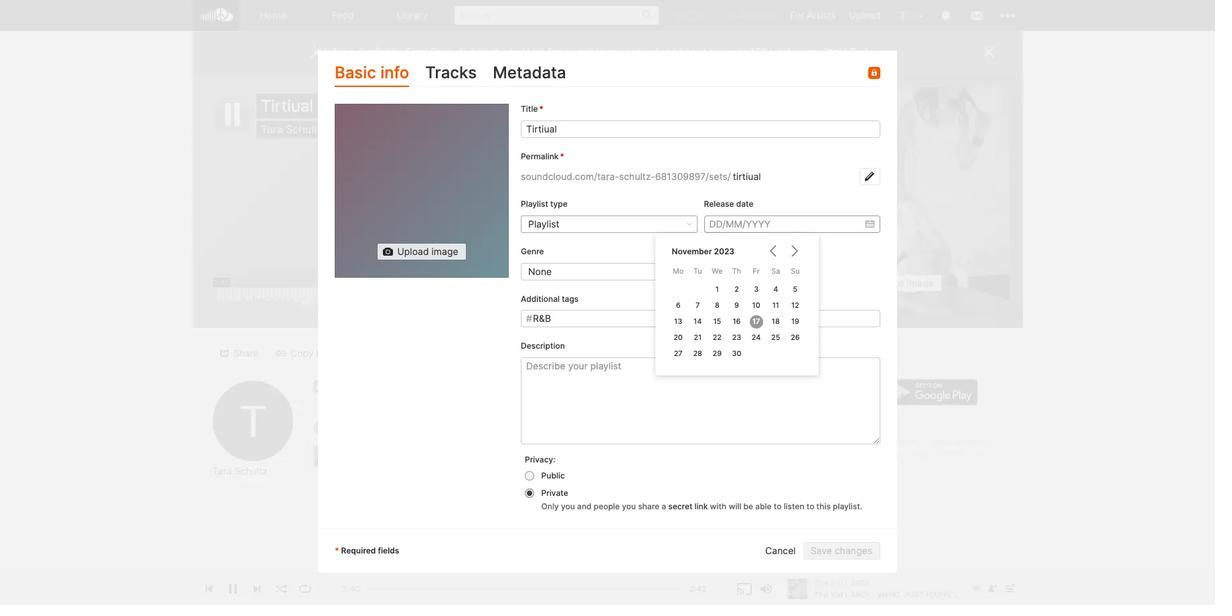 Task type: describe. For each thing, give the bounding box(es) containing it.
just
[[540, 450, 564, 461]]

tracks link
[[425, 60, 477, 87]]

the kid laroi - what just happened link
[[436, 450, 617, 461]]

soundcloud.com/tara-schultz-681309897/sets/
[[521, 171, 731, 182]]

changes
[[835, 545, 872, 556]]

cookie policy
[[868, 437, 920, 447]]

copy link button
[[270, 344, 342, 362]]

20
[[674, 333, 683, 342]]

22 link
[[711, 331, 724, 345]]

save changes button
[[803, 542, 880, 560]]

Title text field
[[521, 121, 880, 138]]

1 vertical spatial the kid laroi - what just happened element
[[313, 446, 333, 466]]

tags
[[562, 294, 579, 304]]

blog
[[909, 448, 926, 458]]

1 link
[[711, 283, 724, 296]]

share
[[638, 501, 659, 511]]

12
[[791, 301, 799, 310]]

mobile
[[817, 352, 846, 364]]

16 link
[[730, 315, 743, 329]]

upload image button
[[377, 243, 466, 261]]

Permalink text field
[[731, 168, 860, 185]]

tu
[[694, 267, 702, 276]]

by
[[709, 46, 721, 58]]

21 link
[[691, 331, 704, 345]]

to left get
[[566, 46, 575, 58]]

upload image
[[397, 246, 458, 257]]

your
[[597, 46, 618, 58]]

0 horizontal spatial schultz
[[235, 465, 267, 477]]

tracks
[[425, 63, 477, 82]]

Search search field
[[454, 6, 659, 25]]

copy link
[[290, 347, 334, 358]]

schultz inside tirtiual tara schultz
[[286, 123, 324, 136]]

privacy:
[[525, 455, 555, 465]]

we
[[712, 267, 723, 276]]

1 horizontal spatial tara schultz's avatar element
[[894, 7, 911, 24]]

try for try go+
[[672, 9, 686, 21]]

november 2023
[[672, 246, 735, 256]]

28
[[693, 349, 702, 358]]

share button
[[213, 344, 267, 362]]

metadata link
[[493, 60, 566, 87]]

16
[[733, 317, 741, 326]]

19
[[791, 317, 799, 326]]

next image
[[786, 243, 802, 259]]

18
[[772, 317, 780, 326]]

18 link
[[769, 315, 782, 329]]

info
[[380, 63, 409, 82]]

library
[[397, 9, 428, 21]]

tara inside tirtiual tara schultz
[[261, 123, 283, 136]]

now
[[334, 46, 355, 58]]

get
[[578, 46, 594, 58]]

try go+
[[672, 9, 708, 21]]

cookie for manager
[[928, 437, 955, 447]]

go+
[[689, 9, 708, 21]]

for
[[790, 9, 804, 21]]

5 link
[[789, 283, 802, 296]]

12 link
[[789, 299, 802, 312]]

a
[[662, 501, 666, 511]]

13
[[674, 317, 682, 326]]

14 link
[[691, 315, 704, 329]]

basic
[[335, 63, 376, 82]]

9 link
[[730, 299, 743, 312]]

will
[[729, 501, 741, 511]]

artist
[[837, 448, 859, 458]]

25
[[771, 333, 780, 342]]

kid
[[455, 450, 470, 461]]

upload for upload
[[849, 9, 881, 21]]

be
[[743, 501, 753, 511]]

private only you and people you share a secret link with will be able to listen to this playlist.
[[541, 488, 862, 511]]

cookie manager artist resources
[[837, 437, 991, 458]]

prev image
[[766, 243, 782, 259]]

3 link
[[750, 283, 763, 296]]

0 horizontal spatial pro
[[547, 46, 563, 58]]

private
[[541, 488, 568, 498]]

charts
[[935, 448, 961, 458]]

27
[[674, 349, 682, 358]]

r&b
[[533, 313, 551, 324]]

metadata
[[493, 63, 566, 82]]

image for replace image
[[907, 277, 934, 289]]

tirtiual tara schultz
[[261, 96, 324, 136]]

su
[[791, 267, 800, 276]]

to up the metadata
[[509, 46, 519, 58]]

image for upload image
[[431, 246, 458, 257]]

now available: first fans. subscribe to next pro to get your next upload heard by up to 100+ listeners. start today
[[334, 46, 879, 58]]

try next pro link
[[715, 0, 783, 30]]

privacy
[[831, 437, 859, 447]]

0 vertical spatial pro
[[762, 9, 777, 21]]

6 link
[[671, 299, 685, 312]]

5
[[793, 285, 797, 294]]

30
[[732, 349, 741, 358]]

available:
[[358, 46, 404, 58]]

library link
[[378, 0, 448, 31]]

28 link
[[691, 347, 704, 361]]

23 link
[[730, 331, 743, 345]]

replace image
[[869, 277, 934, 289]]

playlist button
[[521, 215, 697, 233]]

go
[[802, 352, 814, 364]]

playlist for playlist
[[528, 218, 559, 229]]

heard
[[679, 46, 706, 58]]



Task type: vqa. For each thing, say whether or not it's contained in the screenshot.
None
yes



Task type: locate. For each thing, give the bounding box(es) containing it.
playlist type
[[521, 199, 568, 209]]

24 link
[[750, 331, 763, 345]]

laroi
[[473, 450, 500, 461]]

date
[[736, 199, 753, 209]]

the
[[436, 450, 453, 461]]

able
[[755, 501, 772, 511]]

soundcloud.com/tara-
[[521, 171, 619, 182]]

0 vertical spatial next
[[738, 9, 759, 21]]

pro
[[762, 9, 777, 21], [547, 46, 563, 58]]

the kid laroi - what just happened element
[[782, 87, 1009, 315], [313, 446, 333, 466]]

1 vertical spatial playlist
[[528, 218, 559, 229]]

feed link
[[308, 0, 378, 31]]

2 you from the left
[[622, 501, 636, 511]]

tara schultz
[[213, 465, 267, 477]]

to left this
[[807, 501, 814, 511]]

1 try from the left
[[672, 9, 686, 21]]

tara schultz link
[[261, 123, 324, 136], [213, 465, 267, 477]]

0 horizontal spatial upload
[[397, 246, 429, 257]]

0 horizontal spatial tara
[[213, 465, 232, 477]]

cancel
[[765, 545, 796, 556]]

1 vertical spatial next
[[522, 46, 544, 58]]

subscribe
[[459, 46, 507, 58]]

cookie up charts link
[[928, 437, 955, 447]]

0 horizontal spatial the kid laroi - what just happened element
[[313, 446, 333, 466]]

additional tags
[[521, 294, 579, 304]]

playlist down the playlist type
[[528, 218, 559, 229]]

0 horizontal spatial cookie
[[868, 437, 895, 447]]

additional
[[521, 294, 560, 304]]

playlist.
[[833, 501, 862, 511]]

11 link
[[769, 299, 782, 312]]

cookie inside cookie manager artist resources
[[928, 437, 955, 447]]

upload for upload image
[[397, 246, 429, 257]]

0 vertical spatial schultz
[[286, 123, 324, 136]]

fr
[[753, 267, 760, 276]]

basic info link
[[335, 60, 409, 87]]

home
[[260, 9, 286, 21]]

for artists
[[790, 9, 836, 21]]

1 horizontal spatial you
[[622, 501, 636, 511]]

permalink
[[521, 151, 559, 161]]

next up the metadata
[[522, 46, 544, 58]]

1 horizontal spatial tara
[[261, 123, 283, 136]]

tirtiual element
[[335, 104, 509, 278]]

try right go+
[[721, 9, 736, 21]]

tara schultz's avatar element
[[894, 7, 911, 24], [213, 381, 293, 461]]

26 link
[[789, 331, 802, 345]]

release
[[704, 199, 734, 209]]

1 vertical spatial upload
[[397, 246, 429, 257]]

8
[[715, 301, 719, 310]]

type
[[550, 199, 568, 209]]

cancel button
[[759, 542, 803, 560]]

0 vertical spatial tara
[[261, 123, 283, 136]]

100+
[[751, 46, 774, 58]]

th
[[732, 267, 741, 276]]

start today link
[[823, 46, 879, 58]]

go mobile
[[802, 352, 846, 364]]

21
[[694, 333, 702, 342]]

4
[[773, 285, 778, 294]]

image inside button
[[907, 277, 934, 289]]

start
[[823, 46, 847, 58]]

to right able
[[774, 501, 782, 511]]

legal
[[802, 437, 822, 447]]

playlist
[[544, 347, 575, 358]]

681309897/sets/
[[655, 171, 731, 182]]

try next pro
[[721, 9, 777, 21]]

29
[[713, 349, 722, 358]]

1 horizontal spatial cookie
[[928, 437, 955, 447]]

try go+ link
[[665, 0, 715, 30]]

cookie up resources
[[868, 437, 895, 447]]

1 vertical spatial image
[[907, 277, 934, 289]]

required
[[341, 546, 376, 556]]

today
[[849, 46, 879, 58]]

for artists link
[[783, 0, 842, 30]]

1 horizontal spatial upload
[[849, 9, 881, 21]]

manager
[[957, 437, 991, 447]]

privacy link
[[831, 437, 859, 447]]

what
[[510, 450, 537, 461]]

15
[[713, 317, 721, 326]]

0 vertical spatial the kid laroi - what just happened element
[[782, 87, 1009, 315]]

1 cookie from the left
[[868, 437, 895, 447]]

playlist left type on the top of page
[[521, 199, 548, 209]]

playlist for playlist type
[[521, 199, 548, 209]]

1 horizontal spatial schultz
[[286, 123, 324, 136]]

save
[[810, 545, 832, 556]]

8 link
[[711, 299, 724, 312]]

13 link
[[671, 315, 685, 329]]

0 horizontal spatial you
[[561, 501, 575, 511]]

0 vertical spatial tara schultz's avatar element
[[894, 7, 911, 24]]

22
[[713, 333, 722, 342]]

playlist inside popup button
[[528, 218, 559, 229]]

to
[[509, 46, 519, 58], [566, 46, 575, 58], [738, 46, 748, 58], [774, 501, 782, 511], [807, 501, 814, 511]]

None search field
[[448, 0, 665, 30]]

image inside button
[[431, 246, 458, 257]]

0 vertical spatial playlist
[[521, 199, 548, 209]]

upload inside button
[[397, 246, 429, 257]]

cookie policy link
[[868, 437, 920, 447]]

delete playlist
[[513, 347, 575, 358]]

2 try from the left
[[721, 9, 736, 21]]

0 horizontal spatial next
[[522, 46, 544, 58]]

Description text field
[[521, 358, 880, 445]]

1 vertical spatial pro
[[547, 46, 563, 58]]

artists
[[807, 9, 836, 21]]

1 vertical spatial tara
[[213, 465, 232, 477]]

cookie for policy
[[868, 437, 895, 447]]

2 cookie from the left
[[928, 437, 955, 447]]

delete
[[513, 347, 541, 358]]

tara schultz's avatar element up tara schultz on the left bottom of page
[[213, 381, 293, 461]]

1 you from the left
[[561, 501, 575, 511]]

up
[[723, 46, 735, 58]]

with
[[710, 501, 727, 511]]

0 vertical spatial image
[[431, 246, 458, 257]]

try left go+
[[672, 9, 686, 21]]

pro left for
[[762, 9, 777, 21]]

you left and
[[561, 501, 575, 511]]

0 horizontal spatial try
[[672, 9, 686, 21]]

title
[[521, 104, 538, 114]]

2
[[734, 285, 739, 294]]

1 horizontal spatial next
[[738, 9, 759, 21]]

to right up on the right top of the page
[[738, 46, 748, 58]]

the kid laroi - what just happened
[[436, 450, 617, 461]]

0 vertical spatial tara schultz link
[[261, 123, 324, 136]]

1 horizontal spatial the kid laroi - what just happened element
[[782, 87, 1009, 315]]

next up 100+
[[738, 9, 759, 21]]

0 vertical spatial upload
[[849, 9, 881, 21]]

you
[[561, 501, 575, 511], [622, 501, 636, 511]]

29 link
[[711, 347, 724, 361]]

1 vertical spatial tara schultz link
[[213, 465, 267, 477]]

tara schultz's avatar element right upload link
[[894, 7, 911, 24]]

1 vertical spatial tara schultz's avatar element
[[213, 381, 293, 461]]

1
[[715, 285, 719, 294]]

1 horizontal spatial try
[[721, 9, 736, 21]]

next
[[738, 9, 759, 21], [522, 46, 544, 58]]

15 link
[[711, 315, 724, 329]]

delete playlist button
[[492, 344, 583, 362]]

secret
[[668, 501, 692, 511]]

Release date text field
[[704, 215, 880, 233]]

9
[[734, 301, 739, 310]]

1 horizontal spatial image
[[907, 277, 934, 289]]

1 vertical spatial schultz
[[235, 465, 267, 477]]

0 horizontal spatial tara schultz's avatar element
[[213, 381, 293, 461]]

pro left get
[[547, 46, 563, 58]]

people
[[594, 501, 620, 511]]

mo
[[673, 267, 684, 276]]

25 link
[[769, 331, 782, 345]]

20 link
[[671, 331, 685, 345]]

legal link
[[802, 437, 822, 447]]

feed
[[332, 9, 354, 21]]

try for try next pro
[[721, 9, 736, 21]]

you left "share"
[[622, 501, 636, 511]]

0 horizontal spatial image
[[431, 246, 458, 257]]

1 horizontal spatial pro
[[762, 9, 777, 21]]

replace
[[869, 277, 904, 289]]



